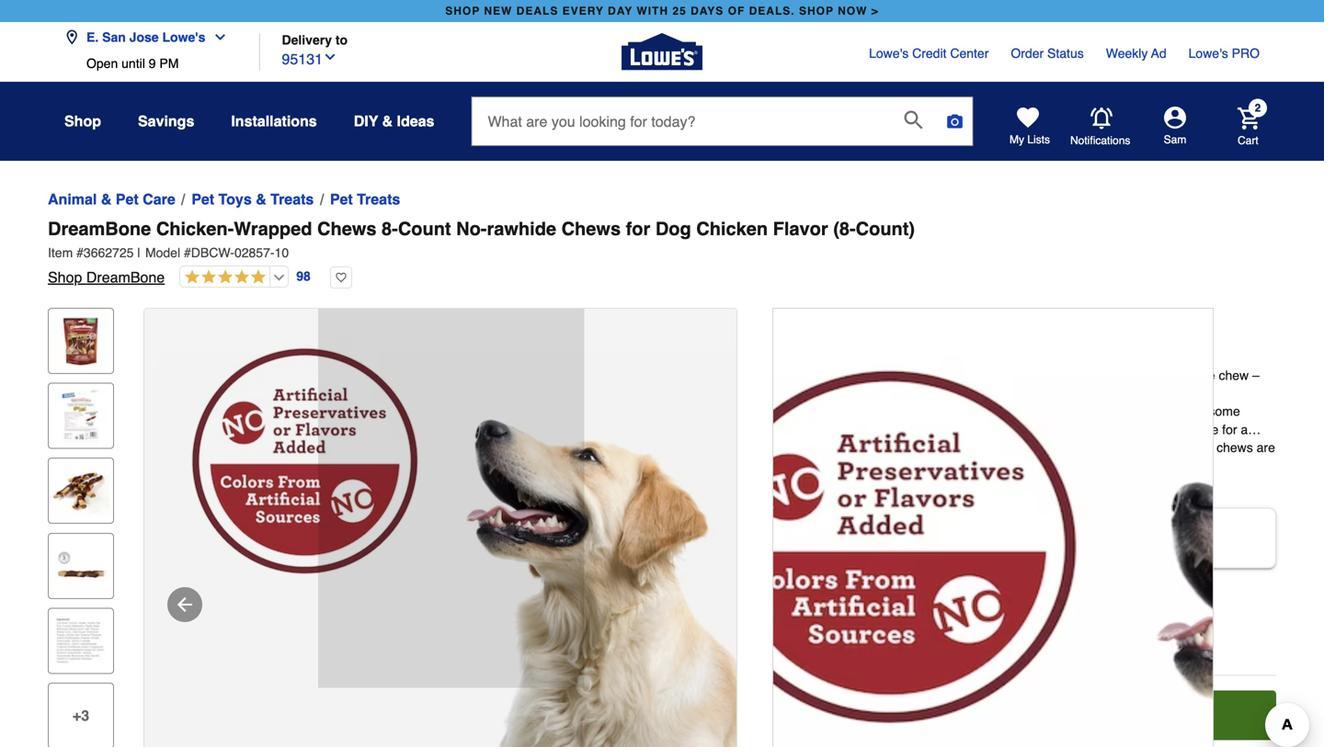 Task type: describe. For each thing, give the bounding box(es) containing it.
lowe's pro link
[[1189, 44, 1260, 63]]

3662725
[[84, 246, 134, 260]]

and
[[1150, 404, 1172, 419]]

minerals:
[[1009, 440, 1079, 455]]

chews inside enriched with vitamins and minerals: these highly digestible chews are a healthy alternative to rawhide
[[1217, 440, 1253, 455]]

Search Query text field
[[472, 97, 890, 145]]

hrs
[[881, 538, 897, 551]]

chew
[[1219, 368, 1249, 383]]

model
[[145, 246, 180, 260]]

2 # from the left
[[184, 246, 191, 260]]

at
[[907, 587, 918, 602]]

98
[[296, 269, 311, 284]]

san inside button
[[102, 30, 126, 45]]

toys
[[218, 191, 252, 208]]

2
[[1255, 102, 1261, 114]]

these
[[1082, 440, 1118, 455]]

sam
[[1164, 133, 1187, 146]]

dreambone  #dbcw-02857-10 - thumbnail image
[[52, 313, 109, 370]]

6 in stock
[[827, 612, 884, 627]]

0 vertical spatial with
[[1051, 404, 1074, 419]]

real
[[1078, 404, 1099, 419]]

e. inside button
[[86, 30, 99, 45]]

pickup image
[[805, 587, 820, 602]]

0 vertical spatial with
[[637, 5, 669, 17]]

dreambone  #dbcw-02857-10 - thumbnail3 image
[[52, 463, 109, 520]]

free
[[827, 587, 861, 602]]

10
[[275, 246, 289, 260]]

within
[[841, 538, 869, 551]]

scrumptious
[[809, 440, 878, 455]]

lowe's home improvement lists image
[[1017, 107, 1039, 129]]

have
[[1027, 368, 1055, 383]]

shop new deals every day with 25 days of deals. shop now >
[[445, 5, 879, 17]]

delivery to
[[282, 33, 348, 47]]

other
[[842, 641, 870, 654]]

2 shop from the left
[[799, 5, 834, 17]]

rawhide inside enriched with vitamins and minerals: these highly digestible chews are a healthy alternative to rawhide
[[942, 458, 987, 473]]

days
[[691, 5, 724, 17]]

deals
[[516, 5, 558, 17]]

weekly ad link
[[1106, 44, 1167, 63]]

chicken:
[[950, 404, 1012, 419]]

1 pet from the left
[[116, 191, 139, 208]]

a inside enriched with vitamins and minerals: these highly digestible chews are a healthy alternative to rawhide
[[809, 458, 816, 473]]

0 vertical spatial chicken
[[1103, 404, 1146, 419]]

dreambone  #dbcw-02857-10 - 8 image
[[144, 309, 737, 748]]

plus image
[[911, 708, 929, 726]]

shop for shop
[[64, 113, 101, 130]]

real
[[914, 404, 947, 419]]

6
[[827, 612, 834, 627]]

>
[[872, 5, 879, 17]]

open until 9 pm
[[86, 56, 179, 71]]

heart outline image
[[330, 267, 352, 289]]

1 horizontal spatial san
[[938, 587, 961, 602]]

new
[[484, 5, 513, 17]]

diy & ideas button
[[354, 105, 434, 138]]

weekly ad
[[1106, 46, 1167, 61]]

shop button
[[64, 105, 101, 138]]

1 shop from the left
[[445, 5, 480, 17]]

1 vertical spatial the
[[853, 386, 871, 401]]

of
[[728, 5, 745, 17]]

1 vertical spatial e.
[[922, 587, 935, 602]]

pet treats link
[[330, 189, 400, 211]]

to inside enriched with vitamins and minerals: these highly digestible chews are a healthy alternative to rawhide
[[927, 458, 938, 473]]

pickup ready within 3 hrs
[[806, 518, 897, 551]]

count)
[[856, 218, 915, 240]]

pickup inside pickup ready within 3 hrs
[[806, 518, 848, 533]]

installations
[[231, 113, 317, 130]]

animal & pet care
[[48, 191, 175, 208]]

check other stores
[[808, 641, 905, 654]]

for inside dreambone chicken-wrapped chews 8-count no-rawhide chews for dog chicken flavor (8-count) item # 3662725 | model # dbcw-02857-10
[[626, 218, 650, 240]]

my lists
[[1010, 133, 1050, 146]]

no-
[[456, 218, 487, 240]]

1 treats from the left
[[270, 191, 314, 208]]

0 vertical spatial the
[[1075, 368, 1093, 383]]

1 vertical spatial with
[[960, 422, 982, 437]]

25
[[673, 5, 687, 17]]

delivery for to
[[282, 33, 332, 47]]

e. san jose lowe's
[[86, 30, 205, 45]]

then
[[878, 422, 903, 437]]

a up the and
[[986, 422, 993, 437]]

pet toys & treats
[[191, 191, 314, 208]]

check
[[808, 641, 839, 654]]

chicken-
[[156, 218, 234, 240]]

are
[[1257, 440, 1275, 455]]

1 horizontal spatial jose
[[965, 587, 992, 602]]

taste
[[882, 440, 909, 455]]

stock
[[851, 612, 884, 627]]

love
[[945, 440, 968, 455]]

animal
[[48, 191, 97, 208]]

vegetables,
[[809, 422, 874, 437]]

free pickup at e. san jose lowe's
[[827, 587, 1035, 602]]

& inside pet toys & treats link
[[256, 191, 266, 208]]

care
[[143, 191, 175, 208]]

pm
[[159, 56, 179, 71]]

9
[[149, 56, 156, 71]]

savings button
[[138, 105, 194, 138]]

chicken
[[696, 218, 768, 240]]

95131 button
[[282, 46, 337, 70]]

free:
[[873, 368, 911, 383]]

dog
[[655, 218, 691, 240]]

sam button
[[1131, 107, 1219, 147]]

and
[[979, 440, 1006, 455]]

wrapped
[[907, 422, 956, 437]]

savings
[[138, 113, 194, 130]]

1 # from the left
[[76, 246, 84, 260]]

shop for shop dreambone
[[48, 269, 82, 286]]

pet toys & treats link
[[191, 189, 314, 211]]



Task type: vqa. For each thing, say whether or not it's contained in the screenshot.
BRAND DIRECTORY link
no



Task type: locate. For each thing, give the bounding box(es) containing it.
with up then
[[877, 404, 910, 419]]

1 horizontal spatial pet
[[191, 191, 214, 208]]

1 horizontal spatial #
[[184, 246, 191, 260]]

0 horizontal spatial the
[[853, 386, 871, 401]]

order status link
[[1011, 44, 1084, 63]]

treats up 8- at left top
[[357, 191, 400, 208]]

pet up chicken-
[[191, 191, 214, 208]]

ad
[[1151, 46, 1167, 61]]

1 vertical spatial jose
[[965, 587, 992, 602]]

chews up item number 3 6 6 2 7 2 5 and model number d b c w - 0 2 8 5 7 - 1 0 element
[[561, 218, 621, 240]]

outside
[[1177, 422, 1219, 437]]

pet for pet treats
[[330, 191, 353, 208]]

the up "wrapped"
[[853, 386, 871, 401]]

& inside the animal & pet care link
[[101, 191, 112, 208]]

1 vertical spatial san
[[938, 587, 961, 602]]

chews left 'are'
[[1217, 440, 1253, 455]]

1 vertical spatial for
[[1222, 422, 1237, 437]]

with down chicken:
[[960, 422, 982, 437]]

& right diy
[[382, 113, 393, 130]]

jose inside button
[[129, 30, 159, 45]]

chews down pet treats link
[[317, 218, 377, 240]]

dreambone inside rawhide-free: dreambone chews have all the benefits of a rawhide chew – without the rawhide wrapped with real chicken: made with real chicken and wholesome vegetables, then wrapped with a delectable chicken layer on the outside for a scrumptious taste dogs love
[[915, 368, 983, 383]]

chews
[[987, 368, 1023, 383], [1217, 440, 1253, 455]]

layer
[[1106, 422, 1134, 437]]

0 horizontal spatial with
[[960, 422, 982, 437]]

+3
[[73, 708, 89, 725]]

e. right at
[[922, 587, 935, 602]]

02857-
[[234, 246, 275, 260]]

to
[[336, 33, 348, 47], [927, 458, 938, 473]]

as
[[1097, 538, 1109, 551]]

order
[[1011, 46, 1044, 61]]

lowe's home improvement logo image
[[622, 11, 703, 92]]

1 horizontal spatial for
[[1222, 422, 1237, 437]]

arrow left image
[[174, 594, 196, 616]]

0 horizontal spatial jose
[[129, 30, 159, 45]]

0 vertical spatial pickup
[[806, 518, 848, 533]]

e. right location icon
[[86, 30, 99, 45]]

on
[[1138, 422, 1152, 437]]

dreambone  #dbcw-02857-10 - thumbnail2 image
[[52, 388, 109, 445]]

with left "real"
[[1051, 404, 1074, 419]]

0 vertical spatial for
[[626, 218, 650, 240]]

1 vertical spatial dreambone
[[86, 269, 165, 286]]

dreambone  #dbcw-02857-10 - thumbnail5 image
[[52, 613, 109, 670]]

e. san jose lowe's button
[[64, 19, 235, 56]]

0 horizontal spatial delivery
[[282, 33, 332, 47]]

jose right at
[[965, 587, 992, 602]]

delivery for as
[[1054, 518, 1105, 533]]

0 horizontal spatial for
[[626, 218, 650, 240]]

highly
[[1121, 440, 1155, 455]]

minus image
[[810, 708, 828, 726]]

3 pet from the left
[[330, 191, 353, 208]]

shop down item
[[48, 269, 82, 286]]

ideas
[[397, 113, 434, 130]]

with inside rawhide-free: dreambone chews have all the benefits of a rawhide chew – without the rawhide wrapped with real chicken: made with real chicken and wholesome vegetables, then wrapped with a delectable chicken layer on the outside for a scrumptious taste dogs love
[[877, 404, 910, 419]]

to up chevron down icon
[[336, 33, 348, 47]]

chews inside rawhide-free: dreambone chews have all the benefits of a rawhide chew – without the rawhide wrapped with real chicken: made with real chicken and wholesome vegetables, then wrapped with a delectable chicken layer on the outside for a scrumptious taste dogs love
[[987, 368, 1023, 383]]

1 vertical spatial pickup
[[865, 587, 904, 602]]

a left healthy
[[809, 458, 816, 473]]

rawhide-free: dreambone chews have all the benefits of a rawhide chew – without the rawhide wrapped with real chicken: made with real chicken and wholesome vegetables, then wrapped with a delectable chicken layer on the outside for a scrumptious taste dogs love
[[809, 368, 1260, 455]]

deals.
[[749, 5, 795, 17]]

pickup left at
[[865, 587, 904, 602]]

day
[[608, 5, 633, 17]]

1 vertical spatial chews
[[1217, 440, 1253, 455]]

lowe's home improvement notification center image
[[1091, 107, 1113, 129]]

with up alternative
[[879, 440, 912, 455]]

every
[[562, 5, 604, 17]]

0 horizontal spatial shop
[[445, 5, 480, 17]]

my lists link
[[1010, 107, 1050, 147]]

shop left the new
[[445, 5, 480, 17]]

1 horizontal spatial with
[[1051, 404, 1074, 419]]

0 horizontal spatial pet
[[116, 191, 139, 208]]

# right model
[[184, 246, 191, 260]]

camera image
[[946, 112, 964, 131]]

treats up wrapped
[[270, 191, 314, 208]]

dreambone down |
[[86, 269, 165, 286]]

stores
[[873, 641, 905, 654]]

lowe's pro
[[1189, 46, 1260, 61]]

1 vertical spatial delivery
[[1054, 518, 1105, 533]]

in
[[838, 612, 848, 627]]

delivery inside 'delivery as soon as'
[[1054, 518, 1105, 533]]

soon
[[1070, 538, 1094, 551]]

san
[[102, 30, 126, 45], [938, 587, 961, 602]]

& for animal
[[101, 191, 112, 208]]

vitamins
[[916, 440, 976, 455]]

0 horizontal spatial e.
[[86, 30, 99, 45]]

1 vertical spatial shop
[[48, 269, 82, 286]]

0 vertical spatial delivery
[[282, 33, 332, 47]]

a
[[1159, 368, 1167, 383], [986, 422, 993, 437], [1241, 422, 1248, 437], [809, 458, 816, 473]]

alternative
[[864, 458, 924, 473]]

delectable
[[997, 422, 1056, 437]]

pet left care
[[116, 191, 139, 208]]

wrapped
[[234, 218, 312, 240]]

dreambone up "3662725"
[[48, 218, 151, 240]]

0 horizontal spatial &
[[101, 191, 112, 208]]

shop dreambone
[[48, 269, 165, 286]]

animal & pet care link
[[48, 189, 175, 211]]

3
[[872, 538, 878, 551]]

lowe's home improvement cart image
[[1238, 107, 1260, 129]]

wrapped
[[809, 404, 874, 419]]

1 horizontal spatial the
[[1075, 368, 1093, 383]]

now
[[838, 5, 868, 17]]

dbcw-
[[191, 246, 234, 260]]

lowe's credit center link
[[869, 44, 989, 63]]

option group containing pickup
[[787, 501, 1284, 576]]

0 vertical spatial chews
[[987, 368, 1023, 383]]

a right the outside
[[1241, 422, 1248, 437]]

open
[[86, 56, 118, 71]]

1 horizontal spatial treats
[[357, 191, 400, 208]]

pet
[[116, 191, 139, 208], [191, 191, 214, 208], [330, 191, 353, 208]]

diy
[[354, 113, 378, 130]]

1 vertical spatial to
[[927, 458, 938, 473]]

rawhide inside dreambone chicken-wrapped chews 8-count no-rawhide chews for dog chicken flavor (8-count) item # 3662725 | model # dbcw-02857-10
[[487, 218, 556, 240]]

1 vertical spatial with
[[877, 404, 910, 419]]

delivery up soon
[[1054, 518, 1105, 533]]

0 horizontal spatial #
[[76, 246, 84, 260]]

& right animal
[[101, 191, 112, 208]]

jose up 9
[[129, 30, 159, 45]]

dreambone up real at bottom
[[915, 368, 983, 383]]

delivery up 95131
[[282, 33, 332, 47]]

1 horizontal spatial delivery
[[1054, 518, 1105, 533]]

pet for pet toys & treats
[[191, 191, 214, 208]]

location image
[[64, 30, 79, 45]]

& right toys at the left top of page
[[256, 191, 266, 208]]

chicken down "real"
[[1059, 422, 1103, 437]]

–
[[1252, 368, 1260, 383]]

with inside enriched with vitamins and minerals: these highly digestible chews are a healthy alternative to rawhide
[[879, 440, 912, 455]]

center
[[950, 46, 989, 61]]

1 horizontal spatial e.
[[922, 587, 935, 602]]

a right "of"
[[1159, 368, 1167, 383]]

(8-
[[833, 218, 856, 240]]

& inside diy & ideas button
[[382, 113, 393, 130]]

weekly
[[1106, 46, 1148, 61]]

chicken
[[1103, 404, 1146, 419], [1059, 422, 1103, 437]]

for
[[626, 218, 650, 240], [1222, 422, 1237, 437]]

chevron down image
[[323, 50, 337, 64]]

0 vertical spatial san
[[102, 30, 126, 45]]

2 vertical spatial dreambone
[[915, 368, 983, 383]]

item number 3 6 6 2 7 2 5 and model number d b c w - 0 2 8 5 7 - 1 0 element
[[48, 244, 1276, 262]]

2 horizontal spatial &
[[382, 113, 393, 130]]

shop left now
[[799, 5, 834, 17]]

option group
[[787, 501, 1284, 576]]

0 vertical spatial jose
[[129, 30, 159, 45]]

1 horizontal spatial chews
[[1217, 440, 1253, 455]]

0 horizontal spatial to
[[336, 33, 348, 47]]

my
[[1010, 133, 1024, 146]]

2 vertical spatial with
[[879, 440, 912, 455]]

delivery
[[282, 33, 332, 47], [1054, 518, 1105, 533]]

chews left have
[[987, 368, 1023, 383]]

4.9 stars image
[[180, 269, 266, 286]]

pickup up ready
[[806, 518, 848, 533]]

1 horizontal spatial &
[[256, 191, 266, 208]]

dreambone inside dreambone chicken-wrapped chews 8-count no-rawhide chews for dog chicken flavor (8-count) item # 3662725 | model # dbcw-02857-10
[[48, 218, 151, 240]]

check circle filled image
[[805, 613, 820, 628]]

shop new deals every day with 25 days of deals. shop now > link
[[442, 0, 883, 22]]

for down wholesome
[[1222, 422, 1237, 437]]

2 horizontal spatial the
[[1156, 422, 1174, 437]]

1 horizontal spatial chews
[[561, 218, 621, 240]]

for inside rawhide-free: dreambone chews have all the benefits of a rawhide chew – without the rawhide wrapped with real chicken: made with real chicken and wholesome vegetables, then wrapped with a delectable chicken layer on the outside for a scrumptious taste dogs love
[[1222, 422, 1237, 437]]

san up open at the left top of page
[[102, 30, 126, 45]]

digestible
[[1159, 440, 1213, 455]]

1 horizontal spatial shop
[[799, 5, 834, 17]]

1 horizontal spatial pickup
[[865, 587, 904, 602]]

0 vertical spatial e.
[[86, 30, 99, 45]]

chicken up the layer
[[1103, 404, 1146, 419]]

until
[[122, 56, 145, 71]]

0 horizontal spatial chews
[[987, 368, 1023, 383]]

|
[[137, 246, 141, 260]]

0 vertical spatial shop
[[64, 113, 101, 130]]

diy & ideas
[[354, 113, 434, 130]]

2 horizontal spatial pet
[[330, 191, 353, 208]]

as
[[1054, 538, 1067, 551]]

pet treats
[[330, 191, 400, 208]]

8-
[[382, 218, 398, 240]]

san right at
[[938, 587, 961, 602]]

1 vertical spatial chicken
[[1059, 422, 1103, 437]]

dreambone  #dbcw-02857-10 - thumbnail4 image
[[52, 538, 109, 595]]

0 vertical spatial to
[[336, 33, 348, 47]]

order status
[[1011, 46, 1084, 61]]

the right "all"
[[1075, 368, 1093, 383]]

for up item number 3 6 6 2 7 2 5 and model number d b c w - 0 2 8 5 7 - 1 0 element
[[626, 218, 650, 240]]

None search field
[[471, 97, 973, 161]]

the down and
[[1156, 422, 1174, 437]]

ready
[[806, 538, 838, 551]]

0 horizontal spatial san
[[102, 30, 126, 45]]

0 horizontal spatial treats
[[270, 191, 314, 208]]

shop down open at the left top of page
[[64, 113, 101, 130]]

all
[[1059, 368, 1071, 383]]

2 chews from the left
[[561, 218, 621, 240]]

search image
[[904, 111, 923, 129]]

2 vertical spatial the
[[1156, 422, 1174, 437]]

2 treats from the left
[[357, 191, 400, 208]]

# right item
[[76, 246, 84, 260]]

& for diy
[[382, 113, 393, 130]]

0 vertical spatial dreambone
[[48, 218, 151, 240]]

0 horizontal spatial chews
[[317, 218, 377, 240]]

95131
[[282, 51, 323, 68]]

credit
[[912, 46, 947, 61]]

lists
[[1027, 133, 1050, 146]]

with left 25
[[637, 5, 669, 17]]

1 chews from the left
[[317, 218, 377, 240]]

installations button
[[231, 105, 317, 138]]

dreambone chicken-wrapped chews 8-count no-rawhide chews for dog chicken flavor (8-count) item # 3662725 | model # dbcw-02857-10
[[48, 218, 915, 260]]

pet up 'heart outline' image
[[330, 191, 353, 208]]

0 horizontal spatial pickup
[[806, 518, 848, 533]]

dogs
[[913, 440, 941, 455]]

&
[[382, 113, 393, 130], [101, 191, 112, 208], [256, 191, 266, 208]]

lowe's
[[162, 30, 205, 45], [869, 46, 909, 61], [1189, 46, 1228, 61], [995, 587, 1035, 602]]

lowe's inside button
[[162, 30, 205, 45]]

to down the dogs
[[927, 458, 938, 473]]

of
[[1145, 368, 1156, 383]]

chevron down image
[[205, 30, 227, 45]]

shop
[[64, 113, 101, 130], [48, 269, 82, 286]]

2 pet from the left
[[191, 191, 214, 208]]

Stepper number input field with increment and decrement buttons number field
[[844, 691, 895, 743]]

1 horizontal spatial to
[[927, 458, 938, 473]]

status
[[1047, 46, 1084, 61]]

lowe's credit center
[[869, 46, 989, 61]]



